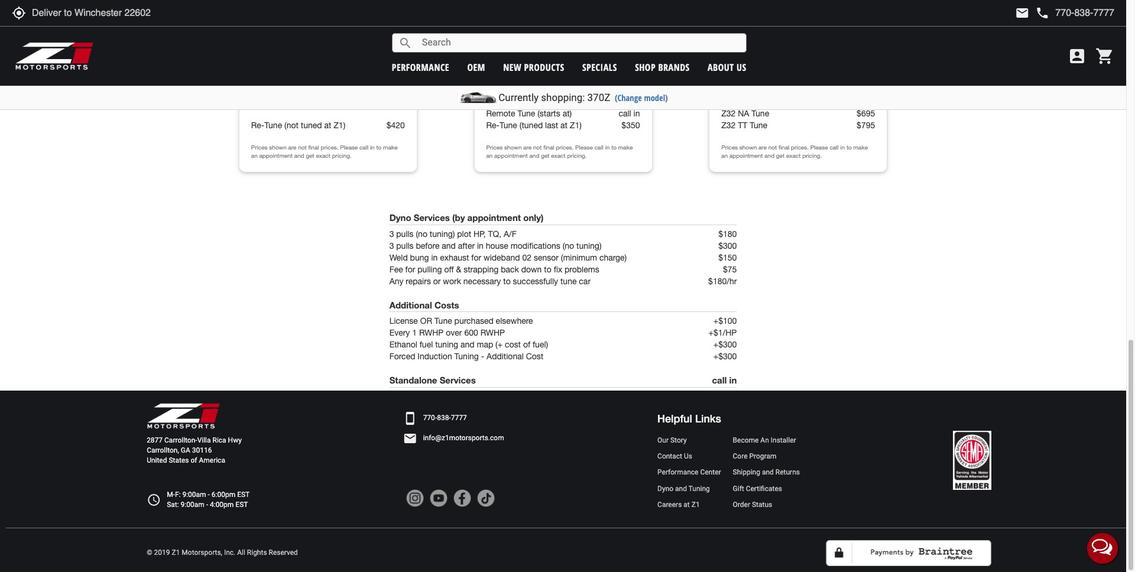 Task type: describe. For each thing, give the bounding box(es) containing it.
final for tuned
[[308, 144, 319, 151]]

reserved
[[269, 549, 298, 557]]

specials link
[[583, 61, 618, 74]]

of inside the 2877 carrollton-villa rica hwy carrollton, ga 30116 united states of america
[[191, 457, 197, 465]]

repairs
[[406, 277, 431, 286]]

prices. for last
[[556, 144, 574, 151]]

exact for last
[[551, 152, 566, 159]]

info@z1motorsports.com
[[423, 434, 504, 443]]

smartphone 770-838-7777
[[403, 412, 467, 426]]

3 an from the left
[[722, 152, 728, 159]]

core
[[733, 453, 748, 461]]

pulls for before
[[397, 241, 414, 251]]

america
[[199, 457, 225, 465]]

tuning
[[436, 340, 459, 350]]

mail phone
[[1016, 6, 1050, 20]]

appointment down the (tuned
[[495, 152, 528, 159]]

$300
[[719, 241, 737, 251]]

plot
[[457, 229, 472, 239]]

strapping
[[464, 265, 499, 274]]

carrollton,
[[147, 447, 179, 455]]

arc license (extra features)
[[251, 85, 356, 95]]

exact for tuned
[[316, 152, 331, 159]]

brands
[[659, 61, 690, 74]]

3 are from the left
[[759, 144, 767, 151]]

prices. for tuned
[[321, 144, 339, 151]]

get for last
[[541, 152, 550, 159]]

our
[[658, 437, 669, 445]]

phone link
[[1036, 6, 1115, 20]]

certificates
[[746, 485, 783, 493]]

tuning for forced induction tuning - additional cost
[[455, 352, 479, 362]]

3 get from the left
[[777, 152, 785, 159]]

tune up every 1 rwhp over 600 rwhp
[[435, 317, 452, 326]]

prices shown are not final prices. please call in to make an appointment and get exact pricing. for tuned
[[251, 144, 398, 159]]

remote tune (starts at)
[[487, 109, 572, 118]]

hwy
[[228, 437, 242, 445]]

oem
[[468, 61, 486, 74]]

770-
[[423, 414, 437, 422]]

only)
[[524, 213, 544, 223]]

re- for re-tune (tuned last at z1)
[[487, 121, 500, 130]]

at down dyno and tuning "link"
[[684, 501, 690, 509]]

performance
[[392, 61, 450, 74]]

0 vertical spatial additional
[[390, 300, 432, 310]]

get for tuned
[[306, 152, 315, 159]]

map
[[477, 340, 494, 350]]

email info@z1motorsports.com
[[403, 432, 504, 446]]

and down 3 pulls (no tuning) plot hp, tq, a/f
[[442, 241, 456, 251]]

core program
[[733, 453, 777, 461]]

at down at) on the top of page
[[561, 121, 568, 130]]

an for re-tune (not tuned at z1)
[[251, 152, 258, 159]]

about us link
[[708, 61, 747, 74]]

services for dyno
[[414, 213, 450, 223]]

weld
[[390, 253, 408, 263]]

dyno services (by appointment only)
[[390, 213, 544, 223]]

become
[[733, 437, 759, 445]]

tuned
[[301, 121, 322, 130]]

z32 for z32 tt tune
[[722, 121, 736, 130]]

tune right 300zx
[[751, 80, 771, 91]]

370z
[[588, 92, 611, 104]]

make for $350
[[619, 144, 633, 151]]

shopping:
[[541, 92, 585, 104]]

z1 for tune at z1
[[516, 97, 526, 107]]

3 pulls (no tuning) plot hp, tq, a/f
[[390, 229, 517, 239]]

performance center link
[[658, 468, 721, 478]]

currently shopping: 370z (change model)
[[499, 92, 668, 104]]

fix
[[554, 265, 563, 274]]

ecutek
[[487, 80, 517, 91]]

or
[[434, 277, 441, 286]]

any
[[390, 277, 404, 286]]

sema member logo image
[[954, 431, 992, 491]]

induction
[[418, 352, 452, 362]]

center
[[701, 469, 721, 477]]

+
[[816, 80, 822, 91]]

3 for 3 pulls (no tuning) plot hp, tq, a/f
[[390, 229, 394, 239]]

2 vertical spatial -
[[206, 501, 208, 509]]

problems
[[565, 265, 600, 274]]

$75
[[724, 265, 737, 274]]

and up the forced induction tuning - additional cost
[[461, 340, 475, 350]]

(tuned
[[520, 121, 543, 130]]

0 vertical spatial -
[[481, 352, 485, 362]]

gift certificates
[[733, 485, 783, 493]]

last
[[546, 121, 559, 130]]

contact
[[658, 453, 683, 461]]

tune right na
[[752, 109, 770, 118]]

300zx
[[722, 80, 748, 91]]

facebook link image
[[454, 490, 471, 508]]

specials
[[583, 61, 618, 74]]

$420
[[387, 121, 405, 130]]

1 vertical spatial -
[[208, 491, 210, 499]]

3 prices from the left
[[722, 144, 738, 151]]

at right the tuned
[[324, 121, 332, 130]]

appointment up tq,
[[468, 213, 521, 223]]

standalone
[[390, 375, 437, 386]]

final for last
[[544, 144, 555, 151]]

prices shown are not final prices. please call in to make an appointment and get exact pricing. for last
[[487, 144, 633, 159]]

every
[[390, 328, 410, 338]]

mail
[[1016, 6, 1030, 20]]

2019
[[154, 549, 170, 557]]

3 exact from the left
[[787, 152, 801, 159]]

2877
[[147, 437, 163, 445]]

off
[[445, 265, 454, 274]]

tune at z1
[[487, 97, 526, 107]]

1 horizontal spatial tuning
[[520, 80, 548, 91]]

30116
[[192, 447, 212, 455]]

helpful
[[658, 412, 693, 425]]

0 horizontal spatial tuning)
[[430, 229, 455, 239]]

new products
[[504, 61, 565, 74]]

0 vertical spatial est
[[237, 491, 250, 499]]

become an installer link
[[733, 436, 800, 446]]

not for (tuned
[[534, 144, 542, 151]]

838-
[[437, 414, 451, 422]]

ga
[[181, 447, 190, 455]]

shipping and returns
[[733, 469, 800, 477]]

make for $420
[[383, 144, 398, 151]]

shown for (tuned
[[505, 144, 522, 151]]

smartphone
[[403, 412, 417, 426]]

links
[[696, 412, 722, 425]]

re-tune (not tuned at z1)
[[251, 121, 346, 130]]

1 vertical spatial additional
[[487, 352, 524, 362]]

gift
[[733, 485, 745, 493]]

+$1/hp
[[709, 328, 737, 338]]

any repairs or work necessary to successfully tune car
[[390, 277, 591, 286]]

ecutek tuning
[[487, 80, 548, 91]]

z1) for re-tune (not tuned at z1)
[[334, 121, 346, 130]]

model)
[[645, 92, 668, 104]]

not for (not
[[298, 144, 307, 151]]

$850
[[387, 62, 405, 71]]

4:00pm
[[210, 501, 234, 509]]

1 vertical spatial est
[[236, 501, 248, 509]]

story
[[671, 437, 687, 445]]

appointment down '(not'
[[259, 152, 293, 159]]

z32 na tune
[[722, 109, 770, 118]]

1 vertical spatial (no
[[563, 241, 575, 251]]

access_time m-f: 9:00am - 6:00pm est sat: 9:00am - 4:00pm est
[[147, 491, 250, 509]]



Task type: vqa. For each thing, say whether or not it's contained in the screenshot.
the Fits:
no



Task type: locate. For each thing, give the bounding box(es) containing it.
call in for remote tune (starts at)
[[619, 109, 640, 118]]

2 horizontal spatial prices.
[[792, 144, 809, 151]]

or
[[420, 317, 432, 326]]

2 re- from the left
[[487, 121, 500, 130]]

please for re-tune (tuned last at z1)
[[576, 144, 593, 151]]

0 horizontal spatial shown
[[269, 144, 287, 151]]

re- left '(not'
[[251, 121, 265, 130]]

7777
[[451, 414, 467, 422]]

1 vertical spatial dyno
[[658, 485, 674, 493]]

dyno inside "link"
[[658, 485, 674, 493]]

and
[[294, 152, 304, 159], [530, 152, 540, 159], [765, 152, 775, 159], [442, 241, 456, 251], [461, 340, 475, 350], [763, 469, 774, 477], [676, 485, 687, 493]]

0 horizontal spatial an
[[251, 152, 258, 159]]

3 shown from the left
[[740, 144, 757, 151]]

1 vertical spatial 9:00am
[[181, 501, 205, 509]]

an down the re-tune (not tuned at z1)
[[251, 152, 258, 159]]

are down z32 tt tune
[[759, 144, 767, 151]]

tune left '(not'
[[265, 121, 282, 130]]

2 get from the left
[[541, 152, 550, 159]]

phone
[[1036, 6, 1050, 20]]

2 +$300 from the top
[[714, 352, 737, 362]]

additional costs
[[390, 300, 459, 310]]

and up careers at z1
[[676, 485, 687, 493]]

1 horizontal spatial additional
[[487, 352, 524, 362]]

please
[[340, 144, 358, 151], [576, 144, 593, 151], [811, 144, 829, 151]]

2 horizontal spatial make
[[854, 144, 869, 151]]

z1 up the remote tune (starts at)
[[516, 97, 526, 107]]

pulls for (no
[[397, 229, 414, 239]]

at up the remote at the left of the page
[[507, 97, 514, 107]]

0 vertical spatial license
[[271, 85, 299, 95]]

0 vertical spatial for
[[472, 253, 482, 263]]

3 final from the left
[[779, 144, 790, 151]]

become an installer
[[733, 437, 797, 445]]

are for (not
[[288, 144, 297, 151]]

1 z32 from the top
[[722, 109, 736, 118]]

(no up before
[[416, 229, 428, 239]]

2 not from the left
[[534, 144, 542, 151]]

0 vertical spatial (no
[[416, 229, 428, 239]]

z1 down dyno and tuning "link"
[[692, 501, 700, 509]]

ethanol fuel tuning and map (+ cost of fuel)
[[390, 340, 549, 350]]

1 an from the left
[[251, 152, 258, 159]]

returns
[[776, 469, 800, 477]]

1 horizontal spatial exact
[[551, 152, 566, 159]]

0 vertical spatial tuning
[[520, 80, 548, 91]]

2 horizontal spatial prices shown are not final prices. please call in to make an appointment and get exact pricing.
[[722, 144, 869, 159]]

0 horizontal spatial tuning
[[455, 352, 479, 362]]

0 horizontal spatial final
[[308, 144, 319, 151]]

0 vertical spatial z32
[[722, 109, 736, 118]]

an
[[251, 152, 258, 159], [487, 152, 493, 159], [722, 152, 728, 159]]

and down z32 tt tune
[[765, 152, 775, 159]]

get
[[306, 152, 315, 159], [541, 152, 550, 159], [777, 152, 785, 159]]

2 vertical spatial tuning
[[689, 485, 710, 493]]

2 z32 from the top
[[722, 121, 736, 130]]

our story
[[658, 437, 687, 445]]

dyno up the careers
[[658, 485, 674, 493]]

about us
[[708, 61, 747, 74]]

re- for re-tune (not tuned at z1)
[[251, 121, 265, 130]]

2 are from the left
[[524, 144, 532, 151]]

in
[[634, 109, 640, 118], [370, 144, 375, 151], [606, 144, 610, 151], [841, 144, 845, 151], [477, 241, 484, 251], [432, 253, 438, 263], [730, 375, 737, 386]]

call in
[[619, 109, 640, 118], [713, 375, 737, 386]]

300zx tune (emulator + eprom chip)
[[722, 80, 875, 91]]

Search search field
[[413, 34, 746, 52]]

3 please from the left
[[811, 144, 829, 151]]

us for contact us
[[684, 453, 693, 461]]

info@z1motorsports.com link
[[423, 434, 504, 444]]

1 vertical spatial of
[[191, 457, 197, 465]]

3 pricing. from the left
[[803, 152, 823, 159]]

shown down the (tuned
[[505, 144, 522, 151]]

0 horizontal spatial license
[[271, 85, 299, 95]]

1 please from the left
[[340, 144, 358, 151]]

z32 for z32 na tune
[[722, 109, 736, 118]]

about
[[708, 61, 735, 74]]

and down the re-tune (not tuned at z1)
[[294, 152, 304, 159]]

of left fuel) at bottom left
[[523, 340, 531, 350]]

dyno
[[390, 213, 412, 223], [658, 485, 674, 493]]

1
[[412, 328, 417, 338]]

2 horizontal spatial are
[[759, 144, 767, 151]]

tune up the (tuned
[[518, 109, 536, 118]]

tune up the remote at the left of the page
[[487, 97, 504, 107]]

prices down z32 tt tune
[[722, 144, 738, 151]]

0 horizontal spatial pricing.
[[332, 152, 352, 159]]

2 prices. from the left
[[556, 144, 574, 151]]

1 vertical spatial z32
[[722, 121, 736, 130]]

2 horizontal spatial exact
[[787, 152, 801, 159]]

est right 6:00pm
[[237, 491, 250, 499]]

prices shown are not final prices. please call in to make an appointment and get exact pricing. down the tuned
[[251, 144, 398, 159]]

0 horizontal spatial are
[[288, 144, 297, 151]]

performance link
[[392, 61, 450, 74]]

prices for re-tune (not tuned at z1)
[[251, 144, 268, 151]]

1 are from the left
[[288, 144, 297, 151]]

please for re-tune (not tuned at z1)
[[340, 144, 358, 151]]

0 horizontal spatial get
[[306, 152, 315, 159]]

+$300 for ethanol fuel tuning and map (+ cost of fuel)
[[714, 340, 737, 350]]

2 3 from the top
[[390, 241, 394, 251]]

1 horizontal spatial final
[[544, 144, 555, 151]]

additional down (+
[[487, 352, 524, 362]]

services down the forced induction tuning - additional cost
[[440, 375, 476, 386]]

0 horizontal spatial prices
[[251, 144, 268, 151]]

3 make from the left
[[854, 144, 869, 151]]

z1 company logo image
[[147, 403, 221, 430]]

1 prices from the left
[[251, 144, 268, 151]]

1 horizontal spatial license
[[390, 317, 418, 326]]

an down z32 tt tune
[[722, 152, 728, 159]]

1 horizontal spatial not
[[534, 144, 542, 151]]

0 horizontal spatial prices.
[[321, 144, 339, 151]]

9:00am
[[182, 491, 206, 499], [181, 501, 205, 509]]

na
[[738, 109, 750, 118]]

$950
[[622, 97, 640, 107]]

2 horizontal spatial z1
[[692, 501, 700, 509]]

0 horizontal spatial dyno
[[390, 213, 412, 223]]

license up every
[[390, 317, 418, 326]]

1 vertical spatial 3
[[390, 241, 394, 251]]

+$300 for forced induction tuning - additional cost
[[714, 352, 737, 362]]

1 horizontal spatial please
[[576, 144, 593, 151]]

tuning down ethanol fuel tuning and map (+ cost of fuel)
[[455, 352, 479, 362]]

and inside "link"
[[676, 485, 687, 493]]

1 horizontal spatial prices
[[487, 144, 503, 151]]

$795
[[857, 121, 876, 130]]

2 rwhp from the left
[[481, 328, 505, 338]]

careers at z1
[[658, 501, 700, 509]]

us inside contact us link
[[684, 453, 693, 461]]

dyno for dyno services (by appointment only)
[[390, 213, 412, 223]]

0 horizontal spatial exact
[[316, 152, 331, 159]]

services up 3 pulls (no tuning) plot hp, tq, a/f
[[414, 213, 450, 223]]

rights
[[247, 549, 267, 557]]

car
[[579, 277, 591, 286]]

cost
[[505, 340, 521, 350]]

pulls
[[397, 229, 414, 239], [397, 241, 414, 251]]

z1) down at) on the top of page
[[570, 121, 582, 130]]

z1 for © 2019 z1 motorsports, inc. all rights reserved
[[172, 549, 180, 557]]

new
[[504, 61, 522, 74]]

0 horizontal spatial (no
[[416, 229, 428, 239]]

(starts
[[538, 109, 561, 118]]

youtube link image
[[430, 490, 448, 508]]

account_box
[[1068, 47, 1087, 66]]

and down core program link on the bottom of the page
[[763, 469, 774, 477]]

and down re-tune (tuned last at z1)
[[530, 152, 540, 159]]

1 +$300 from the top
[[714, 340, 737, 350]]

tuning down new products link
[[520, 80, 548, 91]]

house
[[486, 241, 509, 251]]

600
[[465, 328, 478, 338]]

0 vertical spatial of
[[523, 340, 531, 350]]

over
[[446, 328, 462, 338]]

helpful links
[[658, 412, 722, 425]]

9:00am right sat:
[[181, 501, 205, 509]]

1 horizontal spatial tuning)
[[577, 241, 602, 251]]

0 horizontal spatial rwhp
[[419, 328, 444, 338]]

2 exact from the left
[[551, 152, 566, 159]]

call in for standalone services
[[713, 375, 737, 386]]

rwhp up the fuel
[[419, 328, 444, 338]]

0 horizontal spatial additional
[[390, 300, 432, 310]]

instagram link image
[[406, 490, 424, 508]]

2 horizontal spatial tuning
[[689, 485, 710, 493]]

2 z1) from the left
[[570, 121, 582, 130]]

exhaust
[[440, 253, 469, 263]]

prices for re-tune (tuned last at z1)
[[487, 144, 503, 151]]

1 vertical spatial services
[[440, 375, 476, 386]]

rwhp up (+
[[481, 328, 505, 338]]

prices shown are not final prices. please call in to make an appointment and get exact pricing. down z32 tt tune
[[722, 144, 869, 159]]

bung
[[410, 253, 429, 263]]

1 horizontal spatial for
[[472, 253, 482, 263]]

cost
[[526, 352, 544, 362]]

not down z32 na tune
[[769, 144, 777, 151]]

z1) for re-tune (tuned last at z1)
[[570, 121, 582, 130]]

hp,
[[474, 229, 486, 239]]

1 horizontal spatial make
[[619, 144, 633, 151]]

z1 for careers at z1
[[692, 501, 700, 509]]

tuning inside dyno and tuning "link"
[[689, 485, 710, 493]]

shown down z32 tt tune
[[740, 144, 757, 151]]

of down 30116
[[191, 457, 197, 465]]

2 horizontal spatial please
[[811, 144, 829, 151]]

1 vertical spatial pulls
[[397, 241, 414, 251]]

services
[[414, 213, 450, 223], [440, 375, 476, 386]]

shipping
[[733, 469, 761, 477]]

2 pricing. from the left
[[568, 152, 587, 159]]

tq,
[[488, 229, 502, 239]]

1 horizontal spatial prices.
[[556, 144, 574, 151]]

call in up links
[[713, 375, 737, 386]]

1 vertical spatial tuning)
[[577, 241, 602, 251]]

1 z1) from the left
[[334, 121, 346, 130]]

2 horizontal spatial prices
[[722, 144, 738, 151]]

shown for (not
[[269, 144, 287, 151]]

tt
[[738, 121, 748, 130]]

make down the $795
[[854, 144, 869, 151]]

pricing. for re-tune (not tuned at z1)
[[332, 152, 352, 159]]

1 pricing. from the left
[[332, 152, 352, 159]]

$350
[[622, 121, 640, 130]]

(no
[[416, 229, 428, 239], [563, 241, 575, 251]]

purchased
[[455, 317, 494, 326]]

prices down the re-tune (not tuned at z1)
[[251, 144, 268, 151]]

fee
[[390, 265, 403, 274]]

1 prices. from the left
[[321, 144, 339, 151]]

dyno for dyno and tuning
[[658, 485, 674, 493]]

1 make from the left
[[383, 144, 398, 151]]

back
[[501, 265, 519, 274]]

license right arc
[[271, 85, 299, 95]]

0 horizontal spatial not
[[298, 144, 307, 151]]

0 horizontal spatial prices shown are not final prices. please call in to make an appointment and get exact pricing.
[[251, 144, 398, 159]]

make down $350
[[619, 144, 633, 151]]

are down the (tuned
[[524, 144, 532, 151]]

not down the re-tune (not tuned at z1)
[[298, 144, 307, 151]]

tiktok link image
[[477, 490, 495, 508]]

0 horizontal spatial make
[[383, 144, 398, 151]]

0 vertical spatial services
[[414, 213, 450, 223]]

$180/hr
[[709, 277, 737, 286]]

1 not from the left
[[298, 144, 307, 151]]

z32 left na
[[722, 109, 736, 118]]

2 an from the left
[[487, 152, 493, 159]]

my_location
[[12, 6, 26, 20]]

1 horizontal spatial get
[[541, 152, 550, 159]]

fuel)
[[533, 340, 549, 350]]

order
[[733, 501, 751, 509]]

for up strapping
[[472, 253, 482, 263]]

1 horizontal spatial of
[[523, 340, 531, 350]]

0 vertical spatial 9:00am
[[182, 491, 206, 499]]

prices shown are not final prices. please call in to make an appointment and get exact pricing. down last
[[487, 144, 633, 159]]

tune
[[561, 277, 577, 286]]

shop brands
[[635, 61, 690, 74]]

1 horizontal spatial shown
[[505, 144, 522, 151]]

0 horizontal spatial for
[[406, 265, 416, 274]]

1 vertical spatial call in
[[713, 375, 737, 386]]

1 vertical spatial license
[[390, 317, 418, 326]]

a/f
[[504, 229, 517, 239]]

tuning) up before
[[430, 229, 455, 239]]

z1 right 2019
[[172, 549, 180, 557]]

1 horizontal spatial dyno
[[658, 485, 674, 493]]

re- down the remote at the left of the page
[[487, 121, 500, 130]]

dyno and tuning
[[658, 485, 710, 493]]

z1 motorsports logo image
[[15, 41, 94, 71]]

z1) right the tuned
[[334, 121, 346, 130]]

arc
[[251, 85, 268, 95]]

1 vertical spatial for
[[406, 265, 416, 274]]

2 final from the left
[[544, 144, 555, 151]]

1 exact from the left
[[316, 152, 331, 159]]

1 horizontal spatial pricing.
[[568, 152, 587, 159]]

all
[[237, 549, 245, 557]]

shown
[[269, 144, 287, 151], [505, 144, 522, 151], [740, 144, 757, 151]]

1 horizontal spatial (no
[[563, 241, 575, 251]]

services for standalone
[[440, 375, 476, 386]]

1 horizontal spatial rwhp
[[481, 328, 505, 338]]

(by
[[453, 213, 465, 223]]

not down re-tune (tuned last at z1)
[[534, 144, 542, 151]]

1 get from the left
[[306, 152, 315, 159]]

z32 left tt
[[722, 121, 736, 130]]

sat:
[[167, 501, 179, 509]]

1 prices shown are not final prices. please call in to make an appointment and get exact pricing. from the left
[[251, 144, 398, 159]]

prices down the remote at the left of the page
[[487, 144, 503, 151]]

us for about us
[[737, 61, 747, 74]]

additional up or
[[390, 300, 432, 310]]

1 horizontal spatial re-
[[487, 121, 500, 130]]

0 horizontal spatial please
[[340, 144, 358, 151]]

are down '(not'
[[288, 144, 297, 151]]

tune down the remote at the left of the page
[[500, 121, 518, 130]]

final
[[308, 144, 319, 151], [544, 144, 555, 151], [779, 144, 790, 151]]

an for re-tune (tuned last at z1)
[[487, 152, 493, 159]]

our story link
[[658, 436, 721, 446]]

- left 6:00pm
[[208, 491, 210, 499]]

0 horizontal spatial z1)
[[334, 121, 346, 130]]

us
[[737, 61, 747, 74], [684, 453, 693, 461]]

3 prices shown are not final prices. please call in to make an appointment and get exact pricing. from the left
[[722, 144, 869, 159]]

3
[[390, 229, 394, 239], [390, 241, 394, 251]]

3 prices. from the left
[[792, 144, 809, 151]]

3 for 3 pulls before and after in house modifications (no tuning)
[[390, 241, 394, 251]]

us up 300zx
[[737, 61, 747, 74]]

1 final from the left
[[308, 144, 319, 151]]

1 rwhp from the left
[[419, 328, 444, 338]]

status
[[752, 501, 773, 509]]

1 pulls from the top
[[397, 229, 414, 239]]

2 make from the left
[[619, 144, 633, 151]]

for right fee
[[406, 265, 416, 274]]

0 vertical spatial z1
[[516, 97, 526, 107]]

tuning for dyno and tuning
[[689, 485, 710, 493]]

0 vertical spatial dyno
[[390, 213, 412, 223]]

(no up (minimum
[[563, 241, 575, 251]]

before
[[416, 241, 440, 251]]

order status link
[[733, 500, 800, 510]]

(emulator
[[774, 80, 814, 91]]

appointment down z32 tt tune
[[730, 152, 763, 159]]

2 horizontal spatial an
[[722, 152, 728, 159]]

2 vertical spatial z1
[[172, 549, 180, 557]]

2 shown from the left
[[505, 144, 522, 151]]

mail link
[[1016, 6, 1030, 20]]

exact
[[316, 152, 331, 159], [551, 152, 566, 159], [787, 152, 801, 159]]

fuel
[[420, 340, 433, 350]]

0 vertical spatial 3
[[390, 229, 394, 239]]

1 horizontal spatial z1)
[[570, 121, 582, 130]]

(extra
[[301, 85, 322, 95]]

- down map
[[481, 352, 485, 362]]

call in down $950
[[619, 109, 640, 118]]

email
[[403, 432, 417, 446]]

fee for pulling off & strapping back down to fix problems
[[390, 265, 600, 274]]

2 please from the left
[[576, 144, 593, 151]]

make down $420
[[383, 144, 398, 151]]

shown down '(not'
[[269, 144, 287, 151]]

2 pulls from the top
[[397, 241, 414, 251]]

1 re- from the left
[[251, 121, 265, 130]]

1 shown from the left
[[269, 144, 287, 151]]

2 prices shown are not final prices. please call in to make an appointment and get exact pricing. from the left
[[487, 144, 633, 159]]

- left 4:00pm
[[206, 501, 208, 509]]

1 vertical spatial us
[[684, 453, 693, 461]]

1 horizontal spatial an
[[487, 152, 493, 159]]

0 horizontal spatial z1
[[172, 549, 180, 557]]

0 horizontal spatial re-
[[251, 121, 265, 130]]

tuning) up (minimum
[[577, 241, 602, 251]]

tune right tt
[[750, 121, 768, 130]]

villa
[[197, 437, 211, 445]]

+$300
[[714, 340, 737, 350], [714, 352, 737, 362]]

2 horizontal spatial shown
[[740, 144, 757, 151]]

1 horizontal spatial are
[[524, 144, 532, 151]]

eprom
[[824, 80, 852, 91]]

an down the remote at the left of the page
[[487, 152, 493, 159]]

gift certificates link
[[733, 484, 800, 494]]

1 horizontal spatial us
[[737, 61, 747, 74]]

0 vertical spatial call in
[[619, 109, 640, 118]]

1 vertical spatial tuning
[[455, 352, 479, 362]]

elsewhere
[[496, 317, 533, 326]]

0 horizontal spatial of
[[191, 457, 197, 465]]

1 horizontal spatial z1
[[516, 97, 526, 107]]

pricing. for re-tune (tuned last at z1)
[[568, 152, 587, 159]]

2 horizontal spatial not
[[769, 144, 777, 151]]

9:00am right f:
[[182, 491, 206, 499]]

us down our story 'link'
[[684, 453, 693, 461]]

tuning down performance center 'link'
[[689, 485, 710, 493]]

dyno up 'weld'
[[390, 213, 412, 223]]

est right 4:00pm
[[236, 501, 248, 509]]

shopping_cart link
[[1093, 47, 1115, 66]]

$150
[[719, 253, 737, 263]]

3 not from the left
[[769, 144, 777, 151]]

1 3 from the top
[[390, 229, 394, 239]]

remote
[[487, 109, 516, 118]]

0 horizontal spatial call in
[[619, 109, 640, 118]]

2 horizontal spatial pricing.
[[803, 152, 823, 159]]

2 prices from the left
[[487, 144, 503, 151]]

0 vertical spatial pulls
[[397, 229, 414, 239]]

©
[[147, 549, 152, 557]]

are for (tuned
[[524, 144, 532, 151]]



